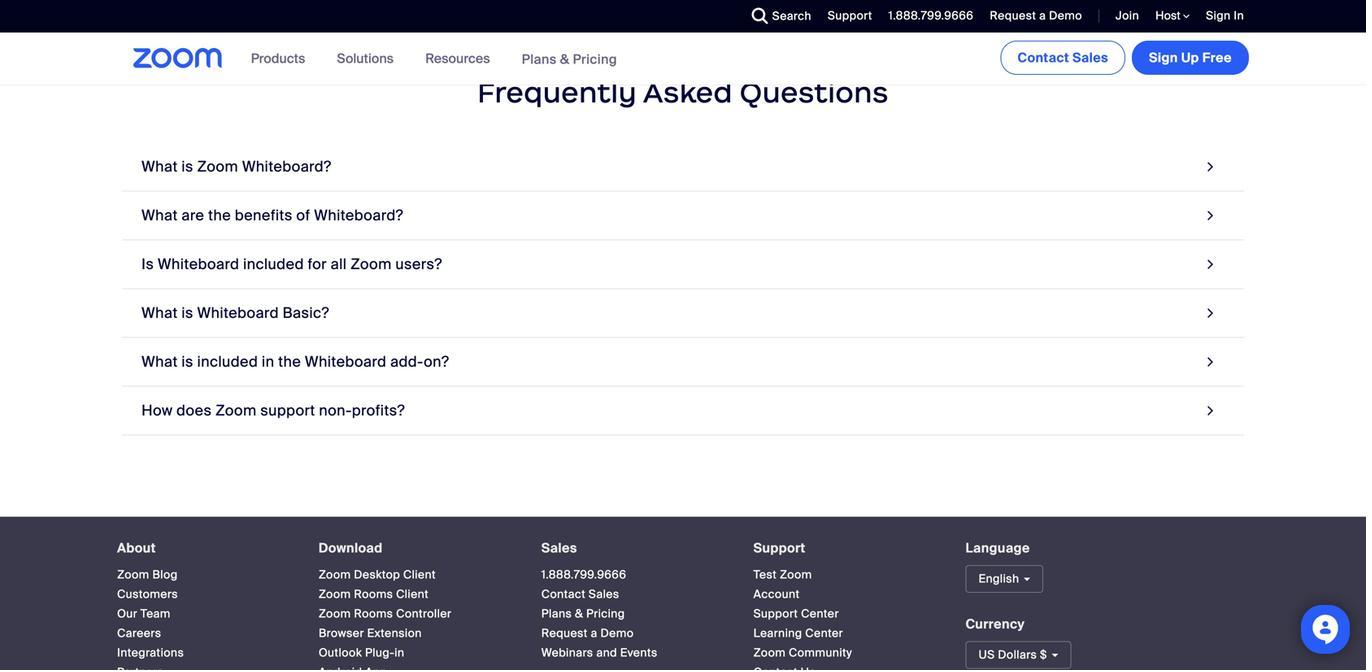 Task type: describe. For each thing, give the bounding box(es) containing it.
test zoom account support center learning center zoom community
[[754, 567, 853, 661]]

outlook plug-in link
[[319, 645, 405, 661]]

sales inside meetings navigation
[[1073, 49, 1109, 66]]

contact inside meetings navigation
[[1018, 49, 1070, 66]]

dollars
[[999, 648, 1038, 663]]

0 vertical spatial request
[[990, 8, 1037, 23]]

test zoom link
[[754, 567, 813, 582]]

profits?
[[352, 401, 405, 420]]

1 vertical spatial the
[[278, 353, 301, 371]]

resources button
[[426, 33, 498, 85]]

0 vertical spatial client
[[404, 567, 436, 582]]

desktop
[[354, 567, 400, 582]]

1 horizontal spatial a
[[1040, 8, 1047, 23]]

us
[[979, 648, 996, 663]]

browser
[[319, 626, 364, 641]]

0 vertical spatial demo
[[1050, 8, 1083, 23]]

whiteboard inside dropdown button
[[158, 255, 239, 274]]

are
[[182, 206, 204, 225]]

our
[[117, 606, 137, 621]]

events
[[621, 645, 658, 661]]

sign for sign up free
[[1150, 49, 1179, 66]]

banner containing contact sales
[[114, 33, 1253, 86]]

what are the benefits of whiteboard? button
[[122, 191, 1245, 240]]

zoom inside zoom blog customers our team careers integrations
[[117, 567, 149, 582]]

what is whiteboard basic? button
[[122, 289, 1245, 338]]

learning center link
[[754, 626, 844, 641]]

how
[[142, 401, 173, 420]]

webinars
[[542, 645, 594, 661]]

does
[[177, 401, 212, 420]]

controller
[[396, 606, 452, 621]]

basic?
[[283, 304, 329, 322]]

1.888.799.9666 link
[[542, 567, 627, 582]]

request a demo
[[990, 8, 1083, 23]]

host button
[[1156, 8, 1190, 24]]

plans & pricing
[[522, 51, 617, 68]]

is for whiteboard
[[182, 304, 193, 322]]

zoom desktop client zoom rooms client zoom rooms controller browser extension outlook plug-in
[[319, 567, 452, 661]]

zoom desktop client link
[[319, 567, 436, 582]]

0 horizontal spatial sales
[[542, 540, 577, 557]]

customers link
[[117, 587, 178, 602]]

about
[[117, 540, 156, 557]]

0 vertical spatial support
[[828, 8, 873, 23]]

what for what is included in the whiteboard add-on?
[[142, 353, 178, 371]]

account link
[[754, 587, 800, 602]]

what for what are the benefits of whiteboard?
[[142, 206, 178, 225]]

free
[[1203, 49, 1233, 66]]

join link up meetings navigation
[[1116, 8, 1140, 23]]

zoom logo image
[[133, 48, 223, 68]]

customers
[[117, 587, 178, 602]]

frequently
[[478, 75, 637, 110]]

and
[[597, 645, 618, 661]]

in
[[1234, 8, 1245, 23]]

sales inside 1.888.799.9666 contact sales plans & pricing request a demo webinars and events
[[589, 587, 620, 602]]

host
[[1156, 8, 1184, 23]]

learning
[[754, 626, 803, 641]]

0 vertical spatial whiteboard?
[[242, 157, 332, 176]]

of
[[296, 206, 310, 225]]

join
[[1116, 8, 1140, 23]]

add-
[[391, 353, 424, 371]]

how does zoom support non-profits?
[[142, 401, 405, 420]]

integrations link
[[117, 645, 184, 661]]

blog
[[152, 567, 178, 582]]

right image for what is included in the whiteboard add-on?
[[1204, 351, 1219, 373]]

plans inside product information navigation
[[522, 51, 557, 68]]

team
[[141, 606, 171, 621]]

currency
[[966, 616, 1025, 633]]

1 vertical spatial client
[[396, 587, 429, 602]]

contact inside 1.888.799.9666 contact sales plans & pricing request a demo webinars and events
[[542, 587, 586, 602]]

browser extension link
[[319, 626, 422, 641]]

1 rooms from the top
[[354, 587, 393, 602]]

download
[[319, 540, 383, 557]]

english
[[979, 571, 1020, 587]]

1.888.799.9666 contact sales plans & pricing request a demo webinars and events
[[542, 567, 658, 661]]

integrations
[[117, 645, 184, 661]]

community
[[789, 645, 853, 661]]

sales link
[[542, 540, 577, 557]]

users?
[[396, 255, 442, 274]]

products button
[[251, 33, 313, 85]]

search
[[773, 9, 812, 24]]

asked
[[643, 75, 733, 110]]

contact sales link inside meetings navigation
[[1001, 41, 1126, 75]]

included for is
[[197, 353, 258, 371]]

plans inside 1.888.799.9666 contact sales plans & pricing request a demo webinars and events
[[542, 606, 572, 621]]

about link
[[117, 540, 156, 557]]

2 rooms from the top
[[354, 606, 393, 621]]

how does zoom support non-profits? button
[[122, 387, 1245, 436]]

sign up free button
[[1133, 41, 1250, 75]]

support inside test zoom account support center learning center zoom community
[[754, 606, 798, 621]]

1.888.799.9666 for 1.888.799.9666
[[889, 8, 974, 23]]

& inside product information navigation
[[560, 51, 570, 68]]

sign in
[[1207, 8, 1245, 23]]

1 vertical spatial support
[[754, 540, 806, 557]]

benefits
[[235, 206, 293, 225]]

solutions button
[[337, 33, 401, 85]]

in inside zoom desktop client zoom rooms client zoom rooms controller browser extension outlook plug-in
[[395, 645, 405, 661]]

solutions
[[337, 50, 394, 67]]

what is zoom whiteboard? button
[[122, 143, 1245, 191]]

what is included in the whiteboard add-on? button
[[122, 338, 1245, 387]]

our team link
[[117, 606, 171, 621]]

is
[[142, 255, 154, 274]]

all
[[331, 255, 347, 274]]

& inside 1.888.799.9666 contact sales plans & pricing request a demo webinars and events
[[575, 606, 584, 621]]

in inside dropdown button
[[262, 353, 275, 371]]

zoom blog link
[[117, 567, 178, 582]]

on?
[[424, 353, 449, 371]]

support center link
[[754, 606, 839, 621]]



Task type: vqa. For each thing, say whether or not it's contained in the screenshot.
option group
no



Task type: locate. For each thing, give the bounding box(es) containing it.
product information navigation
[[239, 33, 630, 86]]

right image for what is zoom whiteboard?
[[1204, 156, 1219, 178]]

0 vertical spatial the
[[208, 206, 231, 225]]

plans & pricing link
[[522, 51, 617, 68], [522, 51, 617, 68], [542, 606, 625, 621]]

2 vertical spatial whiteboard
[[305, 353, 387, 371]]

0 vertical spatial contact sales link
[[1001, 41, 1126, 75]]

1 is from the top
[[182, 157, 193, 176]]

0 vertical spatial included
[[243, 255, 304, 274]]

0 horizontal spatial contact
[[542, 587, 586, 602]]

3 what from the top
[[142, 304, 178, 322]]

included left for
[[243, 255, 304, 274]]

1.888.799.9666 for 1.888.799.9666 contact sales plans & pricing request a demo webinars and events
[[542, 567, 627, 582]]

1 vertical spatial whiteboard?
[[314, 206, 404, 225]]

what for what is zoom whiteboard?
[[142, 157, 178, 176]]

request up contact sales
[[990, 8, 1037, 23]]

1 vertical spatial 1.888.799.9666
[[542, 567, 627, 582]]

questions
[[740, 75, 889, 110]]

right image inside what is zoom whiteboard? dropdown button
[[1204, 156, 1219, 178]]

request a demo link
[[978, 0, 1087, 33], [990, 8, 1083, 23], [542, 626, 634, 641]]

1 vertical spatial is
[[182, 304, 193, 322]]

plans
[[522, 51, 557, 68], [542, 606, 572, 621]]

1 horizontal spatial contact sales link
[[1001, 41, 1126, 75]]

is for zoom
[[182, 157, 193, 176]]

0 vertical spatial is
[[182, 157, 193, 176]]

2 vertical spatial sales
[[589, 587, 620, 602]]

tab list
[[122, 143, 1245, 436]]

a
[[1040, 8, 1047, 23], [591, 626, 598, 641]]

included down what is whiteboard basic?
[[197, 353, 258, 371]]

0 horizontal spatial request
[[542, 626, 588, 641]]

right image inside what is included in the whiteboard add-on? dropdown button
[[1204, 351, 1219, 373]]

1 right image from the top
[[1204, 156, 1219, 178]]

resources
[[426, 50, 490, 67]]

zoom inside dropdown button
[[351, 255, 392, 274]]

a up contact sales
[[1040, 8, 1047, 23]]

sign in link
[[1195, 0, 1253, 33], [1207, 8, 1245, 23]]

rooms down desktop
[[354, 587, 393, 602]]

1 horizontal spatial the
[[278, 353, 301, 371]]

careers link
[[117, 626, 161, 641]]

support down account
[[754, 606, 798, 621]]

sign for sign in
[[1207, 8, 1231, 23]]

1 horizontal spatial demo
[[1050, 8, 1083, 23]]

in up how does zoom support non-profits?
[[262, 353, 275, 371]]

extension
[[367, 626, 422, 641]]

whiteboard down are
[[158, 255, 239, 274]]

what
[[142, 157, 178, 176], [142, 206, 178, 225], [142, 304, 178, 322], [142, 353, 178, 371]]

0 vertical spatial right image
[[1204, 204, 1219, 226]]

contact down 1.888.799.9666 link
[[542, 587, 586, 602]]

sales down 1.888.799.9666 link
[[589, 587, 620, 602]]

whiteboard
[[158, 255, 239, 274], [197, 304, 279, 322], [305, 353, 387, 371]]

test
[[754, 567, 777, 582]]

1 horizontal spatial contact
[[1018, 49, 1070, 66]]

the up support
[[278, 353, 301, 371]]

0 vertical spatial plans
[[522, 51, 557, 68]]

a inside 1.888.799.9666 contact sales plans & pricing request a demo webinars and events
[[591, 626, 598, 641]]

1 horizontal spatial request
[[990, 8, 1037, 23]]

right image for what are the benefits of whiteboard?
[[1204, 204, 1219, 226]]

1 vertical spatial a
[[591, 626, 598, 641]]

right image
[[1204, 156, 1219, 178], [1204, 253, 1219, 275], [1204, 302, 1219, 324], [1204, 400, 1219, 422]]

1 vertical spatial plans
[[542, 606, 572, 621]]

0 vertical spatial rooms
[[354, 587, 393, 602]]

1 vertical spatial &
[[575, 606, 584, 621]]

what is whiteboard basic?
[[142, 304, 329, 322]]

1.888.799.9666 inside 1.888.799.9666 contact sales plans & pricing request a demo webinars and events
[[542, 567, 627, 582]]

contact sales link down 1.888.799.9666 link
[[542, 587, 620, 602]]

0 horizontal spatial sign
[[1150, 49, 1179, 66]]

1 right image from the top
[[1204, 204, 1219, 226]]

right image inside is whiteboard included for all zoom users? dropdown button
[[1204, 253, 1219, 275]]

right image inside "what is whiteboard basic?" dropdown button
[[1204, 302, 1219, 324]]

0 horizontal spatial a
[[591, 626, 598, 641]]

webinars and events link
[[542, 645, 658, 661]]

1 vertical spatial request
[[542, 626, 588, 641]]

join link
[[1104, 0, 1144, 33], [1116, 8, 1140, 23]]

1 vertical spatial demo
[[601, 626, 634, 641]]

0 horizontal spatial the
[[208, 206, 231, 225]]

2 what from the top
[[142, 206, 178, 225]]

sales up 1.888.799.9666 link
[[542, 540, 577, 557]]

outlook
[[319, 645, 362, 661]]

for
[[308, 255, 327, 274]]

tab list inside frequently asked questions main content
[[122, 143, 1245, 436]]

is whiteboard included for all zoom users? button
[[122, 240, 1245, 289]]

client
[[404, 567, 436, 582], [396, 587, 429, 602]]

pricing inside 1.888.799.9666 contact sales plans & pricing request a demo webinars and events
[[587, 606, 625, 621]]

frequently asked questions
[[478, 75, 889, 110]]

1 what from the top
[[142, 157, 178, 176]]

2 horizontal spatial sales
[[1073, 49, 1109, 66]]

3 right image from the top
[[1204, 302, 1219, 324]]

in down extension
[[395, 645, 405, 661]]

1 vertical spatial whiteboard
[[197, 304, 279, 322]]

sign left in
[[1207, 8, 1231, 23]]

is for included
[[182, 353, 193, 371]]

sign inside sign up free button
[[1150, 49, 1179, 66]]

sales down the request a demo
[[1073, 49, 1109, 66]]

the right are
[[208, 206, 231, 225]]

1.888.799.9666 button
[[877, 0, 978, 33], [889, 8, 974, 23]]

4 what from the top
[[142, 353, 178, 371]]

right image for is whiteboard included for all zoom users?
[[1204, 253, 1219, 275]]

language
[[966, 540, 1031, 557]]

products
[[251, 50, 305, 67]]

right image for what is whiteboard basic?
[[1204, 302, 1219, 324]]

frequently asked questions main content
[[0, 0, 1367, 517]]

0 horizontal spatial in
[[262, 353, 275, 371]]

0 horizontal spatial &
[[560, 51, 570, 68]]

1 horizontal spatial &
[[575, 606, 584, 621]]

tab list containing what is zoom whiteboard?
[[122, 143, 1245, 436]]

1 vertical spatial sign
[[1150, 49, 1179, 66]]

right image inside what are the benefits of whiteboard? dropdown button
[[1204, 204, 1219, 226]]

1 horizontal spatial sales
[[589, 587, 620, 602]]

0 horizontal spatial contact sales link
[[542, 587, 620, 602]]

0 vertical spatial in
[[262, 353, 275, 371]]

sales
[[1073, 49, 1109, 66], [542, 540, 577, 557], [589, 587, 620, 602]]

0 vertical spatial whiteboard
[[158, 255, 239, 274]]

the
[[208, 206, 231, 225], [278, 353, 301, 371]]

pricing up frequently
[[573, 51, 617, 68]]

0 vertical spatial contact
[[1018, 49, 1070, 66]]

0 vertical spatial pricing
[[573, 51, 617, 68]]

request up "webinars"
[[542, 626, 588, 641]]

us dollars $
[[979, 648, 1048, 663]]

contact sales link
[[1001, 41, 1126, 75], [542, 587, 620, 602]]

included inside dropdown button
[[197, 353, 258, 371]]

1 vertical spatial pricing
[[587, 606, 625, 621]]

zoom blog customers our team careers integrations
[[117, 567, 184, 661]]

whiteboard left basic?
[[197, 304, 279, 322]]

included for whiteboard
[[243, 255, 304, 274]]

zoom inside dropdown button
[[216, 401, 257, 420]]

0 vertical spatial sign
[[1207, 8, 1231, 23]]

2 is from the top
[[182, 304, 193, 322]]

a up webinars and events link
[[591, 626, 598, 641]]

2 right image from the top
[[1204, 253, 1219, 275]]

0 vertical spatial a
[[1040, 8, 1047, 23]]

what is zoom whiteboard?
[[142, 157, 332, 176]]

request
[[990, 8, 1037, 23], [542, 626, 588, 641]]

support
[[261, 401, 315, 420]]

1 vertical spatial right image
[[1204, 351, 1219, 373]]

banner
[[114, 33, 1253, 86]]

account
[[754, 587, 800, 602]]

zoom
[[197, 157, 238, 176], [351, 255, 392, 274], [216, 401, 257, 420], [117, 567, 149, 582], [319, 567, 351, 582], [780, 567, 813, 582], [319, 587, 351, 602], [319, 606, 351, 621], [754, 645, 786, 661]]

1 vertical spatial contact
[[542, 587, 586, 602]]

zoom inside dropdown button
[[197, 157, 238, 176]]

rooms down zoom rooms client link at left bottom
[[354, 606, 393, 621]]

1 horizontal spatial 1.888.799.9666
[[889, 8, 974, 23]]

what is included in the whiteboard add-on?
[[142, 353, 449, 371]]

non-
[[319, 401, 352, 420]]

1 horizontal spatial sign
[[1207, 8, 1231, 23]]

1 vertical spatial sales
[[542, 540, 577, 557]]

1 vertical spatial included
[[197, 353, 258, 371]]

what for what is whiteboard basic?
[[142, 304, 178, 322]]

pricing inside product information navigation
[[573, 51, 617, 68]]

what are the benefits of whiteboard?
[[142, 206, 404, 225]]

2 right image from the top
[[1204, 351, 1219, 373]]

whiteboard? up "what are the benefits of whiteboard?" on the top of page
[[242, 157, 332, 176]]

demo up and
[[601, 626, 634, 641]]

0 vertical spatial 1.888.799.9666
[[889, 8, 974, 23]]

join link left host
[[1104, 0, 1144, 33]]

search button
[[740, 0, 816, 33]]

2 vertical spatial support
[[754, 606, 798, 621]]

is whiteboard included for all zoom users?
[[142, 255, 442, 274]]

center up community at the right of page
[[806, 626, 844, 641]]

up
[[1182, 49, 1200, 66]]

rooms
[[354, 587, 393, 602], [354, 606, 393, 621]]

plans up "webinars"
[[542, 606, 572, 621]]

1 vertical spatial contact sales link
[[542, 587, 620, 602]]

zoom rooms client link
[[319, 587, 429, 602]]

sign up free
[[1150, 49, 1233, 66]]

plans up frequently
[[522, 51, 557, 68]]

included inside dropdown button
[[243, 255, 304, 274]]

plug-
[[365, 645, 395, 661]]

demo inside 1.888.799.9666 contact sales plans & pricing request a demo webinars and events
[[601, 626, 634, 641]]

contact down the request a demo
[[1018, 49, 1070, 66]]

1.888.799.9666
[[889, 8, 974, 23], [542, 567, 627, 582]]

0 vertical spatial sales
[[1073, 49, 1109, 66]]

meetings navigation
[[998, 33, 1253, 78]]

1 vertical spatial center
[[806, 626, 844, 641]]

1 vertical spatial in
[[395, 645, 405, 661]]

center up learning center link
[[801, 606, 839, 621]]

contact sales link down the request a demo
[[1001, 41, 1126, 75]]

whiteboard? up all
[[314, 206, 404, 225]]

right image for how does zoom support non-profits?
[[1204, 400, 1219, 422]]

pricing up and
[[587, 606, 625, 621]]

3 is from the top
[[182, 353, 193, 371]]

download link
[[319, 540, 383, 557]]

support up test zoom link
[[754, 540, 806, 557]]

demo up contact sales
[[1050, 8, 1083, 23]]

1 horizontal spatial in
[[395, 645, 405, 661]]

4 right image from the top
[[1204, 400, 1219, 422]]

0 horizontal spatial demo
[[601, 626, 634, 641]]

zoom community link
[[754, 645, 853, 661]]

& up frequently
[[560, 51, 570, 68]]

english button
[[966, 565, 1044, 593]]

right image
[[1204, 204, 1219, 226], [1204, 351, 1219, 373]]

0 vertical spatial center
[[801, 606, 839, 621]]

support right search
[[828, 8, 873, 23]]

sign left up
[[1150, 49, 1179, 66]]

0 vertical spatial &
[[560, 51, 570, 68]]

right image inside how does zoom support non-profits? dropdown button
[[1204, 400, 1219, 422]]

included
[[243, 255, 304, 274], [197, 353, 258, 371]]

careers
[[117, 626, 161, 641]]

1 vertical spatial rooms
[[354, 606, 393, 621]]

0 horizontal spatial 1.888.799.9666
[[542, 567, 627, 582]]

request inside 1.888.799.9666 contact sales plans & pricing request a demo webinars and events
[[542, 626, 588, 641]]

us dollars $ button
[[966, 642, 1072, 669]]

support link
[[816, 0, 877, 33], [828, 8, 873, 23], [754, 540, 806, 557]]

whiteboard up non-
[[305, 353, 387, 371]]

& down 1.888.799.9666 link
[[575, 606, 584, 621]]

sign
[[1207, 8, 1231, 23], [1150, 49, 1179, 66]]

$
[[1041, 648, 1048, 663]]

center
[[801, 606, 839, 621], [806, 626, 844, 641]]

2 vertical spatial is
[[182, 353, 193, 371]]



